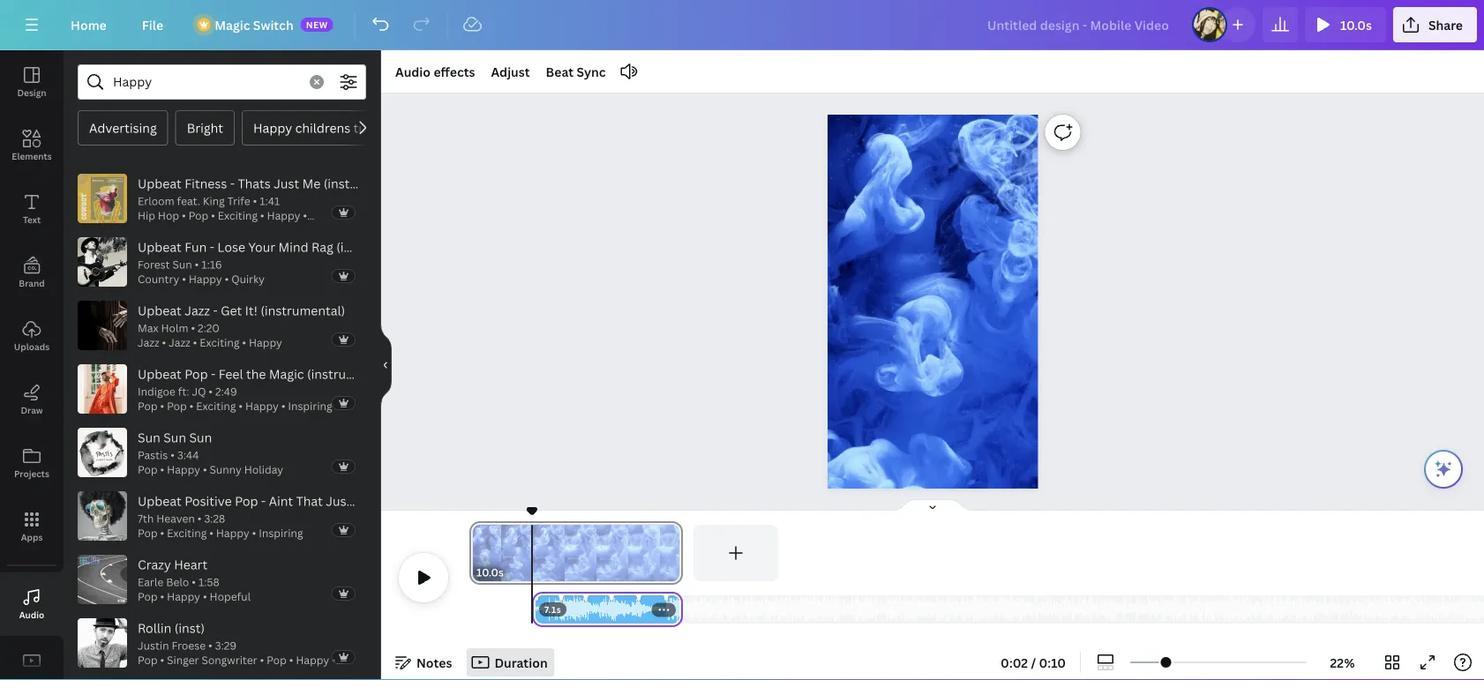 Task type: vqa. For each thing, say whether or not it's contained in the screenshot.


Task type: describe. For each thing, give the bounding box(es) containing it.
1 trimming, end edge slider from the top
[[667, 525, 683, 582]]

magic inside the main menu bar
[[215, 16, 250, 33]]

it!
[[245, 302, 258, 319]]

2:20
[[198, 321, 220, 335]]

crazy heart
[[138, 556, 208, 573]]

erloom feat. king trife • 1:41 hip hop • pop • exciting • happy • inspiring
[[138, 194, 307, 238]]

your
[[248, 239, 275, 255]]

7th heaven • 3:28 pop • exciting • happy • inspiring
[[138, 511, 303, 541]]

apps
[[21, 531, 43, 543]]

exciting inside max holm • 2:20 jazz • jazz • exciting • happy
[[200, 336, 240, 350]]

Search audio search field
[[113, 65, 299, 99]]

adjust
[[491, 63, 530, 80]]

0 horizontal spatial just
[[274, 175, 299, 192]]

audio button
[[0, 573, 64, 636]]

7th
[[138, 511, 154, 526]]

holm
[[161, 321, 188, 335]]

jq
[[192, 384, 206, 399]]

hide image
[[380, 323, 392, 408]]

forest sun • 1:16 country • happy • quirky
[[138, 257, 265, 287]]

- for lose
[[210, 239, 214, 255]]

audio for audio
[[19, 609, 44, 621]]

2 trimming, end edge slider from the top
[[667, 596, 683, 624]]

heaven
[[156, 511, 195, 526]]

hide pages image
[[890, 499, 975, 513]]

new
[[306, 19, 328, 30]]

share button
[[1393, 7, 1477, 42]]

ft:
[[178, 384, 189, 399]]

happy inside earle belo • 1:58 pop • happy • hopeful
[[167, 590, 200, 604]]

max
[[138, 321, 158, 335]]

sun sun sun
[[138, 429, 212, 446]]

earle belo • 1:58 pop • happy • hopeful
[[138, 575, 251, 604]]

trife
[[227, 194, 250, 208]]

erloom
[[138, 194, 174, 208]]

pop up love
[[138, 653, 158, 668]]

- for get
[[213, 302, 218, 319]]

elements button
[[0, 114, 64, 177]]

pop, singer songwriter, pop, happy, love, quirky, 209 seconds element
[[138, 638, 352, 680]]

upbeat pop - feel the magic (instrumental)
[[138, 366, 392, 383]]

happy inside indigoe ft: jq • 2:49 pop • pop • exciting • happy • inspiring
[[245, 399, 279, 414]]

pop, exciting, happy, inspiring, 208 seconds element
[[138, 511, 303, 541]]

home link
[[56, 7, 121, 42]]

projects
[[14, 468, 49, 480]]

1:41
[[260, 194, 280, 208]]

upbeat fun - lose your mind rag (instrumental)
[[138, 239, 421, 255]]

upbeat fitness - thats just me (instrumental)
[[138, 175, 408, 192]]

jazz up 2:20
[[185, 302, 210, 319]]

the
[[246, 366, 266, 383]]

audio effects
[[395, 63, 475, 80]]

rollin (inst)
[[138, 620, 205, 637]]

draw
[[21, 404, 43, 416]]

heart
[[174, 556, 208, 573]]

froese
[[172, 638, 206, 653]]

switch
[[253, 16, 294, 33]]

king
[[203, 194, 225, 208]]

trimming position slider
[[532, 596, 683, 624]]

exciting inside erloom feat. king trife • 1:41 hip hop • pop • exciting • happy • inspiring
[[218, 208, 258, 223]]

belo
[[166, 575, 189, 589]]

earle
[[138, 575, 164, 589]]

0 horizontal spatial 10.0s
[[477, 565, 504, 580]]

pop, happy, sunny holiday, 224 seconds element
[[138, 448, 283, 477]]

duration button
[[466, 649, 555, 677]]

Page title text field
[[511, 564, 518, 582]]

magic switch
[[215, 16, 294, 33]]

brand button
[[0, 241, 64, 304]]

fitness
[[185, 175, 227, 192]]

pastis
[[138, 448, 168, 462]]

happy inside erloom feat. king trife • 1:41 hip hop • pop • exciting • happy • inspiring
[[267, 208, 300, 223]]

inspiring inside indigoe ft: jq • 2:49 pop • pop • exciting • happy • inspiring
[[288, 399, 332, 414]]

pop left aint
[[235, 493, 258, 510]]

sunny
[[210, 463, 242, 477]]

pop up the jq
[[185, 366, 208, 383]]

3:29
[[215, 638, 237, 653]]

design button
[[0, 50, 64, 114]]

hip
[[138, 208, 155, 223]]

happy inside forest sun • 1:16 country • happy • quirky
[[189, 272, 222, 287]]

advertising
[[89, 120, 157, 136]]

upbeat for upbeat positive pop - aint that just beautiful
[[138, 493, 182, 510]]

indigoe ft: jq • 2:49 pop • pop • exciting • happy • inspiring
[[138, 384, 332, 414]]

beat sync button
[[539, 57, 613, 86]]

upbeat jazz - get it! (instrumental)
[[138, 302, 345, 319]]

0 horizontal spatial 10.0s button
[[477, 564, 504, 582]]

3:44
[[177, 448, 199, 462]]

tunes
[[354, 120, 387, 136]]

design
[[17, 86, 46, 98]]

pop right songwriter
[[267, 653, 287, 668]]

pop inside the pastis • 3:44 pop • happy • sunny holiday
[[138, 463, 158, 477]]

file
[[142, 16, 163, 33]]

holiday
[[244, 463, 283, 477]]

love
[[138, 668, 162, 680]]

beat
[[546, 63, 574, 80]]



Task type: locate. For each thing, give the bounding box(es) containing it.
hip hop, pop, exciting, happy, inspiring, 101 seconds element
[[138, 194, 352, 238]]

1:58
[[198, 575, 220, 589]]

quirky inside forest sun • 1:16 country • happy • quirky
[[231, 272, 265, 287]]

22%
[[1330, 654, 1355, 671]]

justin froese • 3:29 pop • singer songwriter • pop • happy • love • quirky
[[138, 638, 336, 680]]

jazz
[[185, 302, 210, 319], [138, 336, 159, 350], [169, 336, 190, 350]]

pop down feat.
[[189, 208, 208, 223]]

0:10
[[1039, 654, 1066, 671]]

.
[[847, 152, 848, 159]]

inspiring inside erloom feat. king trife • 1:41 hip hop • pop • exciting • happy • inspiring
[[138, 223, 182, 238]]

quirky up it!
[[231, 272, 265, 287]]

pop down 'pastis'
[[138, 463, 158, 477]]

magic right the
[[269, 366, 304, 383]]

text button
[[0, 177, 64, 241]]

5 upbeat from the top
[[138, 493, 182, 510]]

just
[[274, 175, 299, 192], [326, 493, 352, 510]]

sun inside forest sun • 1:16 country • happy • quirky
[[173, 257, 192, 272]]

happy down upbeat pop - feel the magic (instrumental)
[[245, 399, 279, 414]]

pastis • 3:44 pop • happy • sunny holiday
[[138, 448, 283, 477]]

- left get
[[213, 302, 218, 319]]

exciting inside indigoe ft: jq • 2:49 pop • pop • exciting • happy • inspiring
[[196, 399, 236, 414]]

1 vertical spatial magic
[[269, 366, 304, 383]]

pop inside 7th heaven • 3:28 pop • exciting • happy • inspiring
[[138, 526, 158, 541]]

share
[[1429, 16, 1463, 33]]

file button
[[128, 7, 178, 42]]

- left the feel
[[211, 366, 216, 383]]

10.0s button
[[1305, 7, 1386, 42], [477, 564, 504, 582]]

exciting down heaven
[[167, 526, 207, 541]]

happy inside justin froese • 3:29 pop • singer songwriter • pop • happy • love • quirky
[[296, 653, 329, 668]]

pop, pop, exciting, happy, inspiring, 169 seconds element
[[138, 384, 332, 414]]

aint
[[269, 493, 293, 510]]

home
[[71, 16, 107, 33]]

inspiring
[[138, 223, 182, 238], [288, 399, 332, 414], [259, 526, 303, 541]]

uploads
[[14, 341, 50, 353]]

- up trife
[[230, 175, 235, 192]]

audio for audio effects
[[395, 63, 431, 80]]

pop, happy, hopeful, 118 seconds element
[[138, 575, 251, 604]]

1 horizontal spatial 10.0s button
[[1305, 7, 1386, 42]]

that
[[296, 493, 323, 510]]

1 vertical spatial just
[[326, 493, 352, 510]]

brand
[[19, 277, 45, 289]]

songwriter
[[202, 653, 257, 668]]

- right fun
[[210, 239, 214, 255]]

- for thats
[[230, 175, 235, 192]]

0 vertical spatial just
[[274, 175, 299, 192]]

thats
[[238, 175, 271, 192]]

Design title text field
[[973, 7, 1185, 42]]

exciting down 2:20
[[200, 336, 240, 350]]

quirky down singer
[[171, 668, 205, 680]]

audio
[[395, 63, 431, 80], [19, 609, 44, 621]]

positive
[[185, 493, 232, 510]]

10.0s button inside the main menu bar
[[1305, 7, 1386, 42]]

audio effects button
[[388, 57, 482, 86]]

happy childrens tunes
[[253, 120, 387, 136]]

country
[[138, 272, 179, 287]]

apps button
[[0, 495, 64, 559]]

0 vertical spatial magic
[[215, 16, 250, 33]]

singer
[[167, 653, 199, 668]]

happy down belo at the left
[[167, 590, 200, 604]]

0 vertical spatial trimming, start edge slider
[[469, 525, 485, 582]]

feel
[[219, 366, 243, 383]]

fun
[[185, 239, 207, 255]]

inspiring down hop on the left of the page
[[138, 223, 182, 238]]

1 vertical spatial trimming, end edge slider
[[667, 596, 683, 624]]

notes
[[417, 654, 452, 671]]

happy inside button
[[253, 120, 292, 136]]

0 vertical spatial 10.0s
[[1340, 16, 1372, 33]]

happy
[[253, 120, 292, 136], [267, 208, 300, 223], [189, 272, 222, 287], [249, 336, 282, 350], [245, 399, 279, 414], [167, 463, 200, 477], [216, 526, 250, 541], [167, 590, 200, 604], [296, 653, 329, 668]]

jazz down max on the left of the page
[[138, 336, 159, 350]]

0:02
[[1001, 654, 1028, 671]]

audio left effects
[[395, 63, 431, 80]]

1 horizontal spatial just
[[326, 493, 352, 510]]

0 horizontal spatial audio
[[19, 609, 44, 621]]

rollin
[[138, 620, 171, 637]]

lose
[[217, 239, 245, 255]]

1:16
[[201, 257, 222, 272]]

happy inside max holm • 2:20 jazz • jazz • exciting • happy
[[249, 336, 282, 350]]

beautiful
[[355, 493, 409, 510]]

childrens
[[295, 120, 351, 136]]

audio down the apps
[[19, 609, 44, 621]]

happy inside 7th heaven • 3:28 pop • exciting • happy • inspiring
[[216, 526, 250, 541]]

upbeat
[[138, 175, 182, 192], [138, 239, 182, 255], [138, 302, 182, 319], [138, 366, 182, 383], [138, 493, 182, 510]]

inspiring down upbeat pop - feel the magic (instrumental)
[[288, 399, 332, 414]]

10.0s
[[1340, 16, 1372, 33], [477, 565, 504, 580]]

upbeat for upbeat jazz - get it! (instrumental)
[[138, 302, 182, 319]]

upbeat up 7th
[[138, 493, 182, 510]]

22% button
[[1314, 649, 1371, 677]]

0 vertical spatial audio
[[395, 63, 431, 80]]

inspiring inside 7th heaven • 3:28 pop • exciting • happy • inspiring
[[259, 526, 303, 541]]

upbeat up max on the left of the page
[[138, 302, 182, 319]]

10.0s inside the main menu bar
[[1340, 16, 1372, 33]]

exciting
[[218, 208, 258, 223], [200, 336, 240, 350], [196, 399, 236, 414], [167, 526, 207, 541]]

0 horizontal spatial quirky
[[171, 668, 205, 680]]

(inst)
[[175, 620, 205, 637]]

0 horizontal spatial magic
[[215, 16, 250, 33]]

1 horizontal spatial trimming, start edge slider
[[532, 596, 548, 624]]

0 vertical spatial inspiring
[[138, 223, 182, 238]]

3:28
[[204, 511, 225, 526]]

happy down the '1:16'
[[189, 272, 222, 287]]

effects
[[434, 63, 475, 80]]

2 vertical spatial inspiring
[[259, 526, 303, 541]]

exciting down trife
[[218, 208, 258, 223]]

trimming, start edge slider up duration
[[532, 596, 548, 624]]

quirky inside justin froese • 3:29 pop • singer songwriter • pop • happy • love • quirky
[[171, 668, 205, 680]]

pop down indigoe
[[138, 399, 158, 414]]

projects button
[[0, 432, 64, 495]]

happy up upbeat pop - feel the magic (instrumental)
[[249, 336, 282, 350]]

pop
[[189, 208, 208, 223], [185, 366, 208, 383], [138, 399, 158, 414], [167, 399, 187, 414], [138, 463, 158, 477], [235, 493, 258, 510], [138, 526, 158, 541], [138, 590, 158, 604], [138, 653, 158, 668], [267, 653, 287, 668]]

just right that
[[326, 493, 352, 510]]

me
[[302, 175, 321, 192]]

pop down earle
[[138, 590, 158, 604]]

main menu bar
[[0, 0, 1484, 50]]

country, happy, quirky, 76 seconds element
[[138, 257, 265, 287]]

pop inside earle belo • 1:58 pop • happy • hopeful
[[138, 590, 158, 604]]

1 horizontal spatial 10.0s
[[1340, 16, 1372, 33]]

exciting inside 7th heaven • 3:28 pop • exciting • happy • inspiring
[[167, 526, 207, 541]]

inspiring down aint
[[259, 526, 303, 541]]

upbeat for upbeat fun - lose your mind rag (instrumental)
[[138, 239, 182, 255]]

happy left childrens
[[253, 120, 292, 136]]

indigoe
[[138, 384, 175, 399]]

1 vertical spatial quirky
[[171, 668, 205, 680]]

draw button
[[0, 368, 64, 432]]

mind
[[278, 239, 309, 255]]

pop down 'ft:'
[[167, 399, 187, 414]]

1 vertical spatial 10.0s
[[477, 565, 504, 580]]

upbeat up erloom
[[138, 175, 182, 192]]

bright button
[[175, 110, 235, 146]]

pop down 7th
[[138, 526, 158, 541]]

jazz, jazz, exciting, happy, 140 seconds element
[[138, 321, 282, 350]]

10.0s left share 'dropdown button' at top right
[[1340, 16, 1372, 33]]

upbeat for upbeat fitness - thats just me (instrumental)
[[138, 175, 182, 192]]

upbeat up forest
[[138, 239, 182, 255]]

1 horizontal spatial quirky
[[231, 272, 265, 287]]

2 upbeat from the top
[[138, 239, 182, 255]]

happy childrens tunes button
[[242, 110, 399, 146]]

- for feel
[[211, 366, 216, 383]]

notes button
[[388, 649, 459, 677]]

0 vertical spatial trimming, end edge slider
[[667, 525, 683, 582]]

happy right songwriter
[[296, 653, 329, 668]]

1 horizontal spatial magic
[[269, 366, 304, 383]]

1 vertical spatial inspiring
[[288, 399, 332, 414]]

crazy
[[138, 556, 171, 573]]

happy inside the pastis • 3:44 pop • happy • sunny holiday
[[167, 463, 200, 477]]

just up 1:41
[[274, 175, 299, 192]]

0 vertical spatial 10.0s button
[[1305, 7, 1386, 42]]

side panel tab list
[[0, 50, 64, 680]]

magic
[[215, 16, 250, 33], [269, 366, 304, 383]]

1 vertical spatial 10.0s button
[[477, 564, 504, 582]]

audio inside button
[[19, 609, 44, 621]]

happy down 3:28
[[216, 526, 250, 541]]

canva assistant image
[[1433, 459, 1454, 480]]

exciting down 2:49
[[196, 399, 236, 414]]

1 vertical spatial audio
[[19, 609, 44, 621]]

upbeat for upbeat pop - feel the magic (instrumental)
[[138, 366, 182, 383]]

1 upbeat from the top
[[138, 175, 182, 192]]

happy down 3:44
[[167, 463, 200, 477]]

jazz down the holm
[[169, 336, 190, 350]]

1 vertical spatial trimming, start edge slider
[[532, 596, 548, 624]]

trimming, start edge slider
[[469, 525, 485, 582], [532, 596, 548, 624]]

magic left the switch
[[215, 16, 250, 33]]

10.0s left the page title text box
[[477, 565, 504, 580]]

justin
[[138, 638, 169, 653]]

adjust button
[[484, 57, 537, 86]]

pop inside erloom feat. king trife • 1:41 hip hop • pop • exciting • happy • inspiring
[[189, 208, 208, 223]]

duration
[[495, 654, 548, 671]]

feat.
[[177, 194, 200, 208]]

audio inside dropdown button
[[395, 63, 431, 80]]

bright
[[187, 120, 223, 136]]

trimming, start edge slider left the page title text box
[[469, 525, 485, 582]]

1 horizontal spatial audio
[[395, 63, 431, 80]]

0:02 / 0:10
[[1001, 654, 1066, 671]]

text
[[23, 214, 41, 225]]

3 upbeat from the top
[[138, 302, 182, 319]]

upbeat up indigoe
[[138, 366, 182, 383]]

4 upbeat from the top
[[138, 366, 182, 383]]

0 horizontal spatial trimming, start edge slider
[[469, 525, 485, 582]]

upbeat positive pop - aint that just beautiful
[[138, 493, 409, 510]]

trimming, end edge slider
[[667, 525, 683, 582], [667, 596, 683, 624]]

rag
[[312, 239, 333, 255]]

- left aint
[[261, 493, 266, 510]]

elements
[[12, 150, 52, 162]]

advertising button
[[78, 110, 168, 146]]

forest
[[138, 257, 170, 272]]

happy down 1:41
[[267, 208, 300, 223]]

0 vertical spatial quirky
[[231, 272, 265, 287]]



